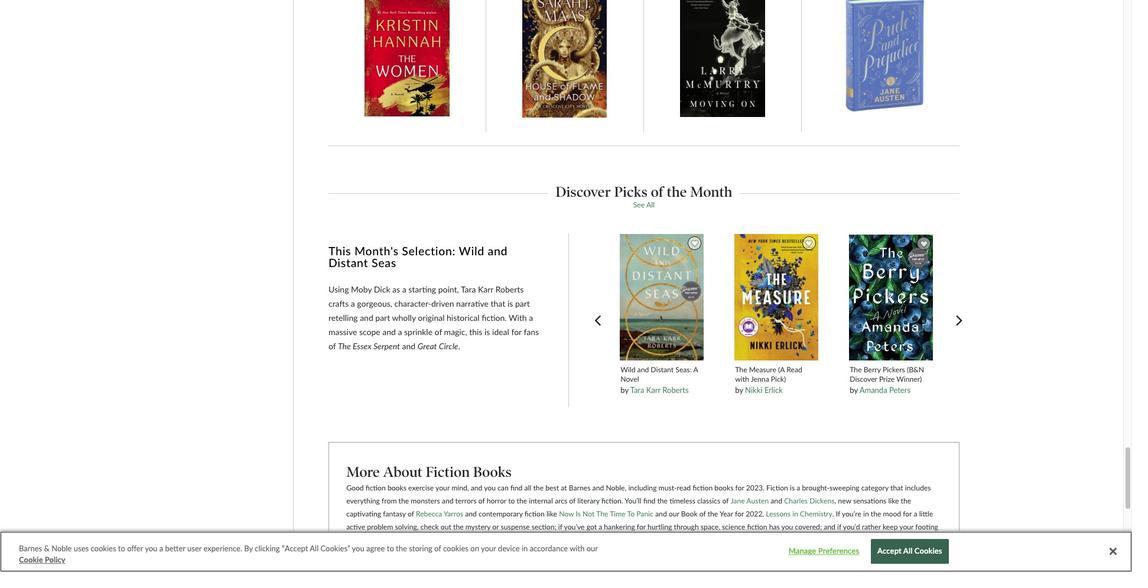 Task type: locate. For each thing, give the bounding box(es) containing it.
what
[[401, 561, 417, 570]]

0 horizontal spatial distant
[[329, 256, 368, 270]]

0 horizontal spatial part
[[376, 313, 390, 323]]

the up 'what'
[[396, 544, 407, 553]]

browse
[[504, 561, 527, 570]]

0 vertical spatial historical
[[447, 313, 480, 323]]

historical inside using moby dick as a starting point, tara karr roberts crafts a gorgeous, character-driven narrative that is part retelling and part wholly original historical fiction. with a massive scope and a sprinkle of magic, this is ideal for fans of
[[447, 313, 480, 323]]

tara for point,
[[461, 284, 476, 294]]

with down you've
[[570, 544, 585, 553]]

seas:
[[676, 366, 692, 374]]

not
[[583, 509, 595, 518]]

0 vertical spatial discover
[[556, 183, 611, 200]]

0 horizontal spatial if
[[347, 561, 351, 570]]

is up charles
[[790, 483, 795, 492]]

of up solving,
[[408, 509, 414, 518]]

1 horizontal spatial fiction.
[[602, 496, 623, 505]]

a inside barnes & noble uses cookies to offer you a better user experience. by clicking "accept all cookies" you agree to the storing of cookies on your device in accordance with our cookie policy
[[159, 544, 163, 553]]

you
[[484, 483, 496, 492], [782, 522, 794, 531], [145, 544, 157, 553], [352, 544, 365, 553], [477, 561, 489, 570]]

0 vertical spatial our
[[669, 509, 680, 518]]

0 horizontal spatial like
[[547, 509, 557, 518]]

. down magic, at the left
[[458, 341, 460, 351]]

picks
[[614, 183, 648, 200]]

got
[[587, 522, 597, 531]]

with up nikki
[[736, 375, 750, 383]]

all right accept
[[904, 547, 913, 556]]

by left amanda
[[850, 385, 858, 395]]

pickers
[[883, 366, 906, 374]]

cookie
[[19, 555, 43, 565]]

fiction up jane austen and charles dickens
[[767, 483, 788, 492]]

the down massive
[[338, 341, 351, 351]]

the for the measure (a read with jenna pick) by nikki erlick
[[736, 366, 748, 374]]

the left 'month'
[[667, 183, 687, 200]]

wild inside this month's selection: wild and distant seas
[[459, 244, 485, 258]]

0 horizontal spatial historical
[[447, 313, 480, 323]]

and up lessons
[[771, 496, 783, 505]]

can up horror
[[498, 483, 509, 492]]

our inside barnes & noble uses cookies to offer you a better user experience. by clicking "accept all cookies" you agree to the storing of cookies on your device in accordance with our cookie policy
[[587, 544, 598, 553]]

science
[[722, 522, 746, 531], [787, 561, 810, 570]]

barnes inside barnes & noble uses cookies to offer you a better user experience. by clicking "accept all cookies" you agree to the storing of cookies on your device in accordance with our cookie policy
[[19, 544, 42, 553]]

hankering
[[604, 522, 635, 531]]

for inside using moby dick as a starting point, tara karr roberts crafts a gorgeous, character-driven narrative that is part retelling and part wholly original historical fiction. with a massive scope and a sprinkle of magic, this is ideal for fans of
[[512, 327, 522, 337]]

1 vertical spatial our
[[587, 544, 598, 553]]

solving,
[[395, 522, 419, 531]]

novel
[[621, 375, 639, 383]]

fiction. down noble,
[[602, 496, 623, 505]]

literary up not
[[578, 496, 600, 505]]

1 vertical spatial barnes
[[19, 544, 42, 553]]

part up "with" at the left of page
[[515, 298, 530, 308]]

for up jane
[[736, 483, 745, 492]]

cookies
[[91, 544, 116, 553], [443, 544, 469, 553]]

1 horizontal spatial barnes
[[569, 483, 591, 492]]

0 horizontal spatial with
[[570, 544, 585, 553]]

all inside barnes & noble uses cookies to offer you a better user experience. by clicking "accept all cookies" you agree to the storing of cookies on your device in accordance with our cookie policy
[[310, 544, 319, 553]]

roberts
[[496, 284, 524, 294], [663, 385, 689, 395]]

find up panic
[[644, 496, 656, 505]]

2 if from the left
[[838, 522, 842, 531]]

1 horizontal spatial fiction,
[[812, 561, 834, 570]]

fiction up mind,
[[426, 463, 470, 481]]

0 horizontal spatial by
[[621, 385, 629, 395]]

1 vertical spatial distant
[[651, 366, 674, 374]]

distant inside this month's selection: wild and distant seas
[[329, 256, 368, 270]]

fiction. up the ideal
[[482, 313, 507, 323]]

0 vertical spatial ,
[[835, 496, 837, 505]]

1 horizontal spatial science
[[787, 561, 810, 570]]

0 horizontal spatial .
[[458, 341, 460, 351]]

if
[[558, 522, 563, 531], [838, 522, 842, 531]]

by inside the measure (a read with jenna pick) by nikki erlick
[[736, 385, 744, 395]]

1 horizontal spatial that
[[891, 483, 904, 492]]

2 vertical spatial is
[[790, 483, 795, 492]]

1 vertical spatial find
[[644, 496, 656, 505]]

accept all cookies
[[878, 547, 943, 556]]

all
[[525, 483, 532, 492]]

you up horror
[[484, 483, 496, 492]]

you left real
[[352, 544, 365, 553]]

roberts inside the wild and distant seas: a novel by tara karr roberts
[[663, 385, 689, 395]]

2 horizontal spatial find
[[644, 496, 656, 505]]

to down section;
[[540, 535, 546, 544]]

1 vertical spatial with
[[570, 544, 585, 553]]

austen
[[747, 496, 769, 505]]

fiction. inside good fiction books exercise your mind, and you can find all the best at barnes and noble, including must-read fiction books for 2023. fiction is a brought-sweeping category that includes everything from the monsters and terrors of horror to the internal arcs of literary fiction. you'll find the timeless classics of
[[602, 496, 623, 505]]

and inside the wild and distant seas: a novel by tara karr roberts
[[638, 366, 649, 374]]

1 horizontal spatial wild
[[621, 366, 636, 374]]

0 vertical spatial find
[[511, 483, 523, 492]]

section;
[[532, 522, 557, 531]]

books up 'from'
[[388, 483, 407, 492]]

2 vertical spatial literary
[[660, 561, 682, 570]]

1 vertical spatial roberts
[[663, 385, 689, 395]]

historical up magic, at the left
[[447, 313, 480, 323]]

crafts
[[329, 298, 349, 308]]

0 horizontal spatial ,
[[657, 561, 658, 570]]

1 vertical spatial ,
[[657, 561, 658, 570]]

your inside good fiction books exercise your mind, and you can find all the best at barnes and noble, including must-read fiction books for 2023. fiction is a brought-sweeping category that includes everything from the monsters and terrors of horror to the internal arcs of literary fiction. you'll find the timeless classics of
[[436, 483, 450, 492]]

1 vertical spatial tara
[[631, 385, 645, 395]]

1 vertical spatial karr
[[647, 385, 661, 395]]

0 horizontal spatial all
[[310, 544, 319, 553]]

find left all
[[511, 483, 523, 492]]

2 by from the left
[[736, 385, 744, 395]]

essex
[[353, 341, 372, 351]]

fiction. inside using moby dick as a starting point, tara karr roberts crafts a gorgeous, character-driven narrative that is part retelling and part wholly original historical fiction. with a massive scope and a sprinkle of magic, this is ideal for fans of
[[482, 313, 507, 323]]

1 horizontal spatial like
[[889, 496, 899, 505]]

character-
[[395, 298, 432, 308]]

a right as
[[402, 284, 407, 294]]

0 horizontal spatial karr
[[478, 284, 494, 294]]

good
[[347, 483, 364, 492]]

a left better
[[159, 544, 163, 553]]

0 horizontal spatial that
[[491, 298, 506, 308]]

discover picks of the month see all
[[556, 183, 733, 209]]

magic,
[[444, 327, 467, 337]]

. if you're in the mood for a little active problem solving, check out the mystery or suspense section; if you've got a hankering for hurtling through space, science fiction has you covered; and if you'd rather keep your footing in the real world, you'll find general fiction and literary fiction to your taste.
[[347, 509, 939, 544]]

out
[[441, 522, 452, 531]]

by inside the berry pickers (b&n discover prize winner) by amanda peters
[[850, 385, 858, 395]]

device
[[498, 544, 520, 553]]

and up scope on the bottom left of page
[[360, 313, 373, 323]]

roberts down wild and distant seas: a novel link
[[663, 385, 689, 395]]

retelling
[[329, 313, 358, 323]]

charles dickens link
[[785, 496, 835, 505]]

tara inside the wild and distant seas: a novel by tara karr roberts
[[631, 385, 645, 395]]

, inside the , literary fiction, mystery, thrillers, horror, science fiction, fantasy, historical fiction and
[[657, 561, 658, 570]]

real
[[366, 535, 378, 544]]

0 vertical spatial with
[[736, 375, 750, 383]]

as
[[393, 284, 400, 294]]

1 horizontal spatial is
[[508, 298, 513, 308]]

moby
[[351, 284, 372, 294]]

1 horizontal spatial ,
[[835, 496, 837, 505]]

0 vertical spatial barnes
[[569, 483, 591, 492]]

1 horizontal spatial all
[[647, 200, 655, 209]]

point,
[[438, 284, 459, 294]]

timeless
[[670, 496, 696, 505]]

for inside good fiction books exercise your mind, and you can find all the best at barnes and noble, including must-read fiction books for 2023. fiction is a brought-sweeping category that includes everything from the monsters and terrors of horror to the internal arcs of literary fiction. you'll find the timeless classics of
[[736, 483, 745, 492]]

, inside , new sensations like the captivating fantasy of
[[835, 496, 837, 505]]

general inside . if you're in the mood for a little active problem solving, check out the mystery or suspense section; if you've got a hankering for hurtling through space, science fiction has you covered; and if you'd rather keep your footing in the real world, you'll find general fiction and literary fiction to your taste.
[[433, 535, 457, 544]]

to
[[508, 496, 515, 505], [540, 535, 546, 544], [118, 544, 125, 553], [387, 544, 394, 553]]

if down cookies"
[[347, 561, 351, 570]]

0 horizontal spatial general
[[433, 535, 457, 544]]

check
[[421, 522, 439, 531]]

2 horizontal spatial by
[[850, 385, 858, 395]]

1 horizontal spatial fiction
[[767, 483, 788, 492]]

you inside . if you're in the mood for a little active problem solving, check out the mystery or suspense section; if you've got a hankering for hurtling through space, science fiction has you covered; and if you'd rather keep your footing in the real world, you'll find general fiction and literary fiction to your taste.
[[782, 522, 794, 531]]

1 horizontal spatial .
[[833, 509, 834, 518]]

of up see all link at top
[[651, 183, 664, 200]]

the inside , new sensations like the captivating fantasy of
[[901, 496, 912, 505]]

0 horizontal spatial barnes
[[19, 544, 42, 553]]

like up mood on the bottom right of page
[[889, 496, 899, 505]]

erlick
[[765, 385, 783, 395]]

a
[[402, 284, 407, 294], [351, 298, 355, 308], [529, 313, 533, 323], [398, 327, 402, 337], [797, 483, 801, 492], [914, 509, 918, 518], [599, 522, 603, 531], [159, 544, 163, 553]]

tara up narrative
[[461, 284, 476, 294]]

1 horizontal spatial roberts
[[663, 385, 689, 395]]

tara
[[461, 284, 476, 294], [631, 385, 645, 395]]

measure
[[749, 366, 777, 374]]

0 vertical spatial like
[[889, 496, 899, 505]]

.
[[458, 341, 460, 351], [833, 509, 834, 518]]

the
[[338, 341, 351, 351], [736, 366, 748, 374], [850, 366, 862, 374], [597, 509, 609, 518]]

the berry pickers (b&n discover prize winner) link
[[850, 366, 933, 384]]

month
[[691, 183, 733, 200]]

sprinkle
[[404, 327, 433, 337]]

literary
[[578, 496, 600, 505], [494, 535, 516, 544], [660, 561, 682, 570]]

and up serpent
[[383, 327, 396, 337]]

literary down 'hurtling'
[[660, 561, 682, 570]]

tara inside using moby dick as a starting point, tara karr roberts crafts a gorgeous, character-driven narrative that is part retelling and part wholly original historical fiction. with a massive scope and a sprinkle of magic, this is ideal for fans of
[[461, 284, 476, 294]]

. inside . if you're in the mood for a little active problem solving, check out the mystery or suspense section; if you've got a hankering for hurtling through space, science fiction has you covered; and if you'd rather keep your footing in the real world, you'll find general fiction and literary fiction to your taste.
[[833, 509, 834, 518]]

fiction down the accept all cookies
[[892, 561, 912, 570]]

for down panic
[[637, 522, 646, 531]]

1 horizontal spatial tara
[[631, 385, 645, 395]]

wholly
[[392, 313, 416, 323]]

1 vertical spatial historical
[[862, 561, 890, 570]]

0 vertical spatial karr
[[478, 284, 494, 294]]

2 horizontal spatial literary
[[660, 561, 682, 570]]

various
[[541, 561, 563, 570]]

our up genres:
[[587, 544, 598, 553]]

privacy alert dialog
[[0, 531, 1133, 572]]

1 horizontal spatial literary
[[578, 496, 600, 505]]

tara down novel
[[631, 385, 645, 395]]

all
[[647, 200, 655, 209], [310, 544, 319, 553], [904, 547, 913, 556]]

roberts inside using moby dick as a starting point, tara karr roberts crafts a gorgeous, character-driven narrative that is part retelling and part wholly original historical fiction. with a massive scope and a sprinkle of magic, this is ideal for fans of
[[496, 284, 524, 294]]

0 vertical spatial tara
[[461, 284, 476, 294]]

that left includes
[[891, 483, 904, 492]]

0 vertical spatial wild
[[459, 244, 485, 258]]

1 vertical spatial wild
[[621, 366, 636, 374]]

mood
[[883, 509, 902, 518]]

1 vertical spatial .
[[833, 509, 834, 518]]

general down out
[[433, 535, 457, 544]]

you right has
[[782, 522, 794, 531]]

lessons
[[766, 509, 791, 518]]

. down dickens
[[833, 509, 834, 518]]

barnes & noble collectible editions image
[[842, 0, 927, 115]]

of right book
[[700, 509, 706, 518]]

accept
[[878, 547, 902, 556]]

the right out
[[453, 522, 464, 531]]

the down includes
[[901, 496, 912, 505]]

2 horizontal spatial is
[[790, 483, 795, 492]]

science down manage
[[787, 561, 810, 570]]

little
[[920, 509, 934, 518]]

including
[[629, 483, 657, 492]]

if
[[836, 509, 841, 518], [347, 561, 351, 570]]

the inside discover picks of the month see all
[[667, 183, 687, 200]]

science inside the , literary fiction, mystery, thrillers, horror, science fiction, fantasy, historical fiction and
[[787, 561, 810, 570]]

in down active
[[347, 535, 352, 544]]

0 horizontal spatial fiction.
[[482, 313, 507, 323]]

the
[[667, 183, 687, 200], [533, 483, 544, 492], [399, 496, 409, 505], [517, 496, 527, 505], [658, 496, 668, 505], [901, 496, 912, 505], [708, 509, 718, 518], [871, 509, 882, 518], [453, 522, 464, 531], [354, 535, 365, 544], [396, 544, 407, 553], [529, 561, 539, 570]]

1 vertical spatial like
[[547, 509, 557, 518]]

0 vertical spatial that
[[491, 298, 506, 308]]

starting
[[409, 284, 436, 294]]

with
[[509, 313, 527, 323]]

you're up you'd
[[842, 509, 862, 518]]

1 horizontal spatial if
[[836, 509, 841, 518]]

discover inside the berry pickers (b&n discover prize winner) by amanda peters
[[850, 375, 878, 383]]

you're inside . if you're in the mood for a little active problem solving, check out the mystery or suspense section; if you've got a hankering for hurtling through space, science fiction has you covered; and if you'd rather keep your footing in the real world, you'll find general fiction and literary fiction to your taste.
[[842, 509, 862, 518]]

0 horizontal spatial fiction
[[426, 463, 470, 481]]

part down the "gorgeous,"
[[376, 313, 390, 323]]

1 horizontal spatial by
[[736, 385, 744, 395]]

to inside good fiction books exercise your mind, and you can find all the best at barnes and noble, including must-read fiction books for 2023. fiction is a brought-sweeping category that includes everything from the monsters and terrors of horror to the internal arcs of literary fiction. you'll find the timeless classics of
[[508, 496, 515, 505]]

0 vertical spatial distant
[[329, 256, 368, 270]]

massive
[[329, 327, 357, 337]]

driven
[[432, 298, 454, 308]]

fiction, left mystery,
[[684, 561, 706, 570]]

of inside discover picks of the month see all
[[651, 183, 664, 200]]

to left "offer"
[[118, 544, 125, 553]]

1 vertical spatial science
[[787, 561, 810, 570]]

0 horizontal spatial wild
[[459, 244, 485, 258]]

general right genres:
[[612, 561, 635, 570]]

in
[[793, 509, 799, 518], [864, 509, 869, 518], [347, 535, 352, 544], [522, 544, 528, 553]]

0 horizontal spatial find
[[419, 535, 432, 544]]

the inside the berry pickers (b&n discover prize winner) by amanda peters
[[850, 366, 862, 374]]

barnes inside good fiction books exercise your mind, and you can find all the best at barnes and noble, including must-read fiction books for 2023. fiction is a brought-sweeping category that includes everything from the monsters and terrors of horror to the internal arcs of literary fiction. you'll find the timeless classics of
[[569, 483, 591, 492]]

literary inside good fiction books exercise your mind, and you can find all the best at barnes and noble, including must-read fiction books for 2023. fiction is a brought-sweeping category that includes everything from the monsters and terrors of horror to the internal arcs of literary fiction. you'll find the timeless classics of
[[578, 496, 600, 505]]

and up narrative
[[488, 244, 508, 258]]

all right '"accept' at left
[[310, 544, 319, 553]]

1 horizontal spatial karr
[[647, 385, 661, 395]]

by inside the wild and distant seas: a novel by tara karr roberts
[[621, 385, 629, 395]]

scope
[[359, 327, 381, 337]]

and down cookies
[[914, 561, 926, 570]]

read
[[787, 366, 803, 374]]

1 horizontal spatial books
[[715, 483, 734, 492]]

books up jane
[[715, 483, 734, 492]]

0 vertical spatial part
[[515, 298, 530, 308]]

roberts up "with" at the left of page
[[496, 284, 524, 294]]

1 cookies from the left
[[91, 544, 116, 553]]

0 horizontal spatial cookies
[[91, 544, 116, 553]]

karr inside the wild and distant seas: a novel by tara karr roberts
[[647, 385, 661, 395]]

roberts for wild and distant seas: a novel by tara karr roberts
[[663, 385, 689, 395]]

wild up novel
[[621, 366, 636, 374]]

3 by from the left
[[850, 385, 858, 395]]

1 horizontal spatial general
[[612, 561, 635, 570]]

0 vertical spatial general
[[433, 535, 457, 544]]

the for the berry pickers (b&n discover prize winner) by amanda peters
[[850, 366, 862, 374]]

of right "storing"
[[435, 544, 441, 553]]

and down terrors
[[465, 509, 477, 518]]

and up novel
[[638, 366, 649, 374]]

karr inside using moby dick as a starting point, tara karr roberts crafts a gorgeous, character-driven narrative that is part retelling and part wholly original historical fiction. with a massive scope and a sprinkle of magic, this is ideal for fans of
[[478, 284, 494, 294]]

fiction inside good fiction books exercise your mind, and you can find all the best at barnes and noble, including must-read fiction books for 2023. fiction is a brought-sweeping category that includes everything from the monsters and terrors of horror to the internal arcs of literary fiction. you'll find the timeless classics of
[[767, 483, 788, 492]]

fiction down . if you're in the mood for a little active problem solving, check out the mystery or suspense section; if you've got a hankering for hurtling through space, science fiction has you covered; and if you'd rather keep your footing in the real world, you'll find general fiction and literary fiction to your taste.
[[637, 561, 657, 570]]

1 vertical spatial can
[[491, 561, 502, 570]]

if left you'd
[[838, 522, 842, 531]]

if left you've
[[558, 522, 563, 531]]

literary inside . if you're in the mood for a little active problem solving, check out the mystery or suspense section; if you've got a hankering for hurtling through space, science fiction has you covered; and if you'd rather keep your footing in the real world, you'll find general fiction and literary fiction to your taste.
[[494, 535, 516, 544]]

1 vertical spatial general
[[612, 561, 635, 570]]

1 by from the left
[[621, 385, 629, 395]]

1 vertical spatial fiction.
[[602, 496, 623, 505]]

if down the 'new'
[[836, 509, 841, 518]]

science inside . if you're in the mood for a little active problem solving, check out the mystery or suspense section; if you've got a hankering for hurtling through space, science fiction has you covered; and if you'd rather keep your footing in the real world, you'll find general fiction and literary fiction to your taste.
[[722, 522, 746, 531]]

1 vertical spatial is
[[485, 327, 490, 337]]

yarros
[[444, 509, 464, 518]]

2 horizontal spatial you're
[[842, 509, 862, 518]]

1 horizontal spatial distant
[[651, 366, 674, 374]]

part
[[515, 298, 530, 308], [376, 313, 390, 323]]

discover down berry
[[850, 375, 878, 383]]

policy
[[45, 555, 65, 565]]

that inside good fiction books exercise your mind, and you can find all the best at barnes and noble, including must-read fiction books for 2023. fiction is a brought-sweeping category that includes everything from the monsters and terrors of horror to the internal arcs of literary fiction. you'll find the timeless classics of
[[891, 483, 904, 492]]

0 horizontal spatial tara
[[461, 284, 476, 294]]

1 vertical spatial that
[[891, 483, 904, 492]]

2 horizontal spatial all
[[904, 547, 913, 556]]

with inside the measure (a read with jenna pick) by nikki erlick
[[736, 375, 750, 383]]

the left measure
[[736, 366, 748, 374]]

problem
[[367, 522, 393, 531]]

the berry pickers (b&n discover prize winner) image
[[849, 234, 934, 361]]

1 fiction, from the left
[[684, 561, 706, 570]]

fiction.
[[482, 313, 507, 323], [602, 496, 623, 505]]

1 horizontal spatial our
[[669, 509, 680, 518]]

0 horizontal spatial roberts
[[496, 284, 524, 294]]

of right arcs
[[569, 496, 576, 505]]

storing
[[409, 544, 433, 553]]

all right see
[[647, 200, 655, 209]]

0 vertical spatial fiction.
[[482, 313, 507, 323]]

barnes up cookie
[[19, 544, 42, 553]]

1 horizontal spatial if
[[838, 522, 842, 531]]

your right the on
[[481, 544, 496, 553]]

the left berry
[[850, 366, 862, 374]]

the inside the measure (a read with jenna pick) by nikki erlick
[[736, 366, 748, 374]]

dick
[[374, 284, 390, 294]]

of down "original"
[[435, 327, 442, 337]]

karr for point,
[[478, 284, 494, 294]]

like left 'now'
[[547, 509, 557, 518]]

to right horror
[[508, 496, 515, 505]]

0 vertical spatial literary
[[578, 496, 600, 505]]

1 horizontal spatial find
[[511, 483, 523, 492]]

is inside good fiction books exercise your mind, and you can find all the best at barnes and noble, including must-read fiction books for 2023. fiction is a brought-sweeping category that includes everything from the monsters and terrors of horror to the internal arcs of literary fiction. you'll find the timeless classics of
[[790, 483, 795, 492]]

fiction down mystery
[[458, 535, 479, 544]]

space,
[[701, 522, 721, 531]]

1 vertical spatial discover
[[850, 375, 878, 383]]

all inside discover picks of the month see all
[[647, 200, 655, 209]]

karr
[[478, 284, 494, 294], [647, 385, 661, 395]]

0 horizontal spatial science
[[722, 522, 746, 531]]

karr down wild and distant seas: a novel link
[[647, 385, 661, 395]]

0 horizontal spatial fiction,
[[684, 561, 706, 570]]

you've
[[564, 522, 585, 531]]

a up charles
[[797, 483, 801, 492]]

the down must-
[[658, 496, 668, 505]]

a right got
[[599, 522, 603, 531]]

1 if from the left
[[558, 522, 563, 531]]

by left nikki
[[736, 385, 744, 395]]

0 vertical spatial science
[[722, 522, 746, 531]]

1 horizontal spatial historical
[[862, 561, 890, 570]]

1 horizontal spatial discover
[[850, 375, 878, 383]]



Task type: describe. For each thing, give the bounding box(es) containing it.
wild and distant seas: a novel by tara karr roberts
[[621, 366, 698, 395]]

and left noble,
[[593, 483, 604, 492]]

0 vertical spatial .
[[458, 341, 460, 351]]

accept all cookies button
[[871, 540, 949, 564]]

more
[[347, 463, 380, 481]]

world,
[[380, 535, 399, 544]]

and inside this month's selection: wild and distant seas
[[488, 244, 508, 258]]

wild and distant seas: a novel link
[[621, 366, 703, 384]]

of left jane
[[723, 496, 729, 505]]

winner)
[[897, 375, 922, 383]]

has
[[769, 522, 780, 531]]

books
[[473, 463, 512, 481]]

2022,
[[746, 509, 764, 518]]

hurtling
[[648, 522, 672, 531]]

fiction down "suspense"
[[518, 535, 538, 544]]

literary inside the , literary fiction, mystery, thrillers, horror, science fiction, fantasy, historical fiction and
[[660, 561, 682, 570]]

cookies"
[[321, 544, 350, 553]]

the measure (a read with jenna pick) image
[[734, 234, 819, 361]]

with inside barnes & noble uses cookies to offer you a better user experience. by clicking "accept all cookies" you agree to the storing of cookies on your device in accordance with our cookie policy
[[570, 544, 585, 553]]

captivating
[[347, 509, 381, 518]]

dickens
[[810, 496, 835, 505]]

0 horizontal spatial is
[[485, 327, 490, 337]]

the right 'from'
[[399, 496, 409, 505]]

the left real
[[354, 535, 365, 544]]

at
[[561, 483, 567, 492]]

(b&n
[[907, 366, 925, 374]]

and down chemistry in the right of the page
[[824, 522, 836, 531]]

and right mind,
[[471, 483, 483, 492]]

classics
[[698, 496, 721, 505]]

manage preferences button
[[787, 540, 861, 564]]

horror
[[487, 496, 507, 505]]

fiction up everything
[[366, 483, 386, 492]]

historical inside the , literary fiction, mystery, thrillers, horror, science fiction, fantasy, historical fiction and
[[862, 561, 890, 570]]

the left various
[[529, 561, 539, 570]]

month's
[[355, 244, 399, 258]]

and down the sprinkle
[[402, 341, 416, 351]]

you'll
[[401, 535, 418, 544]]

fiction left genres:
[[565, 561, 585, 570]]

trending on #booktok image
[[523, 0, 607, 118]]

of down massive
[[329, 341, 336, 351]]

to inside . if you're in the mood for a little active problem solving, check out the mystery or suspense section; if you've got a hankering for hurtling through space, science fiction has you covered; and if you'd rather keep your footing in the real world, you'll find general fiction and literary fiction to your taste.
[[540, 535, 546, 544]]

in down sensations
[[864, 509, 869, 518]]

your right keep
[[900, 522, 914, 531]]

you inside good fiction books exercise your mind, and you can find all the best at barnes and noble, including must-read fiction books for 2023. fiction is a brought-sweeping category that includes everything from the monsters and terrors of horror to the internal arcs of literary fiction. you'll find the timeless classics of
[[484, 483, 496, 492]]

can inside good fiction books exercise your mind, and you can find all the best at barnes and noble, including must-read fiction books for 2023. fiction is a brought-sweeping category that includes everything from the monsters and terrors of horror to the internal arcs of literary fiction. you'll find the timeless classics of
[[498, 483, 509, 492]]

1 horizontal spatial part
[[515, 298, 530, 308]]

tara for by
[[631, 385, 645, 395]]

roberts for using moby dick as a starting point, tara karr roberts crafts a gorgeous, character-driven narrative that is part retelling and part wholly original historical fiction. with a massive scope and a sprinkle of magic, this is ideal for fans of
[[496, 284, 524, 294]]

a up 'the essex serpent and great circle .'
[[398, 327, 402, 337]]

fantasy,
[[835, 561, 860, 570]]

noble
[[52, 544, 72, 553]]

lessons in chemistry link
[[766, 509, 833, 518]]

wild and distant seas: a novel image
[[620, 234, 704, 361]]

fiction down 2022,
[[747, 522, 768, 531]]

that inside using moby dick as a starting point, tara karr roberts crafts a gorgeous, character-driven narrative that is part retelling and part wholly original historical fiction. with a massive scope and a sprinkle of magic, this is ideal for fans of
[[491, 298, 506, 308]]

using moby dick as a starting point, tara karr roberts crafts a gorgeous, character-driven narrative that is part retelling and part wholly original historical fiction. with a massive scope and a sprinkle of magic, this is ideal for fans of
[[329, 284, 539, 351]]

see
[[634, 200, 645, 209]]

1 vertical spatial if
[[347, 561, 351, 570]]

, new sensations like the captivating fantasy of
[[347, 496, 912, 518]]

sweeping
[[830, 483, 860, 492]]

your down section;
[[548, 535, 562, 544]]

good fiction books exercise your mind, and you can find all the best at barnes and noble, including must-read fiction books for 2023. fiction is a brought-sweeping category that includes everything from the monsters and terrors of horror to the internal arcs of literary fiction. you'll find the timeless classics of
[[347, 483, 931, 505]]

narrative
[[456, 298, 489, 308]]

0 vertical spatial is
[[508, 298, 513, 308]]

fiction inside the , literary fiction, mystery, thrillers, horror, science fiction, fantasy, historical fiction and
[[892, 561, 912, 570]]

up to 30% off: pre-order now image
[[365, 0, 450, 117]]

1 books from the left
[[388, 483, 407, 492]]

, for new
[[835, 496, 837, 505]]

noble,
[[606, 483, 627, 492]]

find inside . if you're in the mood for a little active problem solving, check out the mystery or suspense section; if you've got a hankering for hurtling through space, science fiction has you covered; and if you'd rather keep your footing in the real world, you'll find general fiction and literary fiction to your taste.
[[419, 535, 432, 544]]

2 fiction, from the left
[[812, 561, 834, 570]]

your inside barnes & noble uses cookies to offer you a better user experience. by clicking "accept all cookies" you agree to the storing of cookies on your device in accordance with our cookie policy
[[481, 544, 496, 553]]

chemistry
[[800, 509, 833, 518]]

amanda peters link
[[860, 385, 911, 395]]

new
[[838, 496, 852, 505]]

buy one, get one 50% off image
[[680, 0, 765, 117]]

by for nikki
[[736, 385, 744, 395]]

brought-
[[802, 483, 830, 492]]

book
[[681, 509, 698, 518]]

like inside , new sensations like the captivating fantasy of
[[889, 496, 899, 505]]

the up space,
[[708, 509, 718, 518]]

and right the on
[[480, 535, 492, 544]]

wild inside the wild and distant seas: a novel by tara karr roberts
[[621, 366, 636, 374]]

by for amanda
[[850, 385, 858, 395]]

this
[[329, 244, 351, 258]]

the berry pickers (b&n discover prize winner) by amanda peters
[[850, 366, 925, 395]]

the essex serpent and great circle .
[[338, 341, 460, 351]]

for right mood on the bottom right of page
[[903, 509, 912, 518]]

you right "offer"
[[145, 544, 157, 553]]

great
[[418, 341, 437, 351]]

keep
[[883, 522, 898, 531]]

peters
[[890, 385, 911, 395]]

fiction up classics
[[693, 483, 713, 492]]

footing
[[916, 522, 939, 531]]

you'll
[[625, 496, 642, 505]]

horror,
[[764, 561, 785, 570]]

gorgeous,
[[357, 298, 392, 308]]

a right crafts
[[351, 298, 355, 308]]

the up rather
[[871, 509, 882, 518]]

of inside , new sensations like the captivating fantasy of
[[408, 509, 414, 518]]

experience.
[[204, 544, 242, 553]]

time
[[610, 509, 626, 518]]

see all link
[[634, 200, 655, 209]]

a inside good fiction books exercise your mind, and you can find all the best at barnes and noble, including must-read fiction books for 2023. fiction is a brought-sweeping category that includes everything from the monsters and terrors of horror to the internal arcs of literary fiction. you'll find the timeless classics of
[[797, 483, 801, 492]]

pick)
[[771, 375, 786, 383]]

nikki
[[745, 385, 763, 395]]

through
[[674, 522, 699, 531]]

genres:
[[587, 561, 610, 570]]

a right "with" at the left of page
[[529, 313, 533, 323]]

discover inside discover picks of the month see all
[[556, 183, 611, 200]]

clicking
[[255, 544, 280, 553]]

and up 'hurtling'
[[656, 509, 667, 518]]

preferences
[[819, 547, 860, 556]]

1 vertical spatial part
[[376, 313, 390, 323]]

ideal
[[492, 327, 509, 337]]

fantasy
[[383, 509, 406, 518]]

jane austen and charles dickens
[[731, 496, 835, 505]]

agree
[[367, 544, 385, 553]]

rebecca
[[416, 509, 442, 518]]

berry
[[864, 366, 881, 374]]

in down charles
[[793, 509, 799, 518]]

and up yarros
[[442, 496, 454, 505]]

1 horizontal spatial you're
[[419, 561, 438, 570]]

must-
[[659, 483, 677, 492]]

the measure (a read with jenna pick) link
[[736, 366, 818, 384]]

all inside button
[[904, 547, 913, 556]]

contemporary
[[479, 509, 523, 518]]

now
[[559, 509, 574, 518]]

if inside . if you're in the mood for a little active problem solving, check out the mystery or suspense section; if you've got a hankering for hurtling through space, science fiction has you covered; and if you'd rather keep your footing in the real world, you'll find general fiction and literary fiction to your taste.
[[836, 509, 841, 518]]

covered;
[[795, 522, 822, 531]]

distant inside the wild and distant seas: a novel by tara karr roberts
[[651, 366, 674, 374]]

karr for by
[[647, 385, 661, 395]]

to right agree
[[387, 544, 394, 553]]

the for the essex serpent and great circle .
[[338, 341, 351, 351]]

barnes & noble uses cookies to offer you a better user experience. by clicking "accept all cookies" you agree to the storing of cookies on your device in accordance with our cookie policy
[[19, 544, 598, 565]]

you right "for,"
[[477, 561, 489, 570]]

, literary fiction, mystery, thrillers, horror, science fiction, fantasy, historical fiction and
[[347, 561, 941, 572]]

year
[[720, 509, 734, 518]]

of left horror
[[479, 496, 485, 505]]

arcs
[[555, 496, 568, 505]]

for down jane
[[735, 509, 744, 518]]

or
[[493, 522, 499, 531]]

the right not
[[597, 509, 609, 518]]

2 cookies from the left
[[443, 544, 469, 553]]

on
[[471, 544, 479, 553]]

the down all
[[517, 496, 527, 505]]

mystery,
[[708, 561, 734, 570]]

0 horizontal spatial you're
[[352, 561, 372, 570]]

sure
[[386, 561, 400, 570]]

amanda
[[860, 385, 888, 395]]

a left little
[[914, 509, 918, 518]]

2023.
[[746, 483, 765, 492]]

jane
[[731, 496, 745, 505]]

mind,
[[452, 483, 469, 492]]

category
[[862, 483, 889, 492]]

the inside barnes & noble uses cookies to offer you a better user experience. by clicking "accept all cookies" you agree to the storing of cookies on your device in accordance with our cookie policy
[[396, 544, 407, 553]]

fiction down internal
[[525, 509, 545, 518]]

of inside barnes & noble uses cookies to offer you a better user experience. by clicking "accept all cookies" you agree to the storing of cookies on your device in accordance with our cookie policy
[[435, 544, 441, 553]]

and inside the , literary fiction, mystery, thrillers, horror, science fiction, fantasy, historical fiction and
[[914, 561, 926, 570]]

uses
[[74, 544, 89, 553]]

nikki erlick link
[[745, 385, 783, 395]]

in inside barnes & noble uses cookies to offer you a better user experience. by clicking "accept all cookies" you agree to the storing of cookies on your device in accordance with our cookie policy
[[522, 544, 528, 553]]

2 books from the left
[[715, 483, 734, 492]]

the right all
[[533, 483, 544, 492]]

read
[[677, 483, 691, 492]]

, for literary
[[657, 561, 658, 570]]

rebecca yarros and contemporary fiction like now is not the time to panic and our book of the year for 2022, lessons in chemistry
[[416, 509, 833, 518]]



Task type: vqa. For each thing, say whether or not it's contained in the screenshot.
Dana Meier (Editor) link
no



